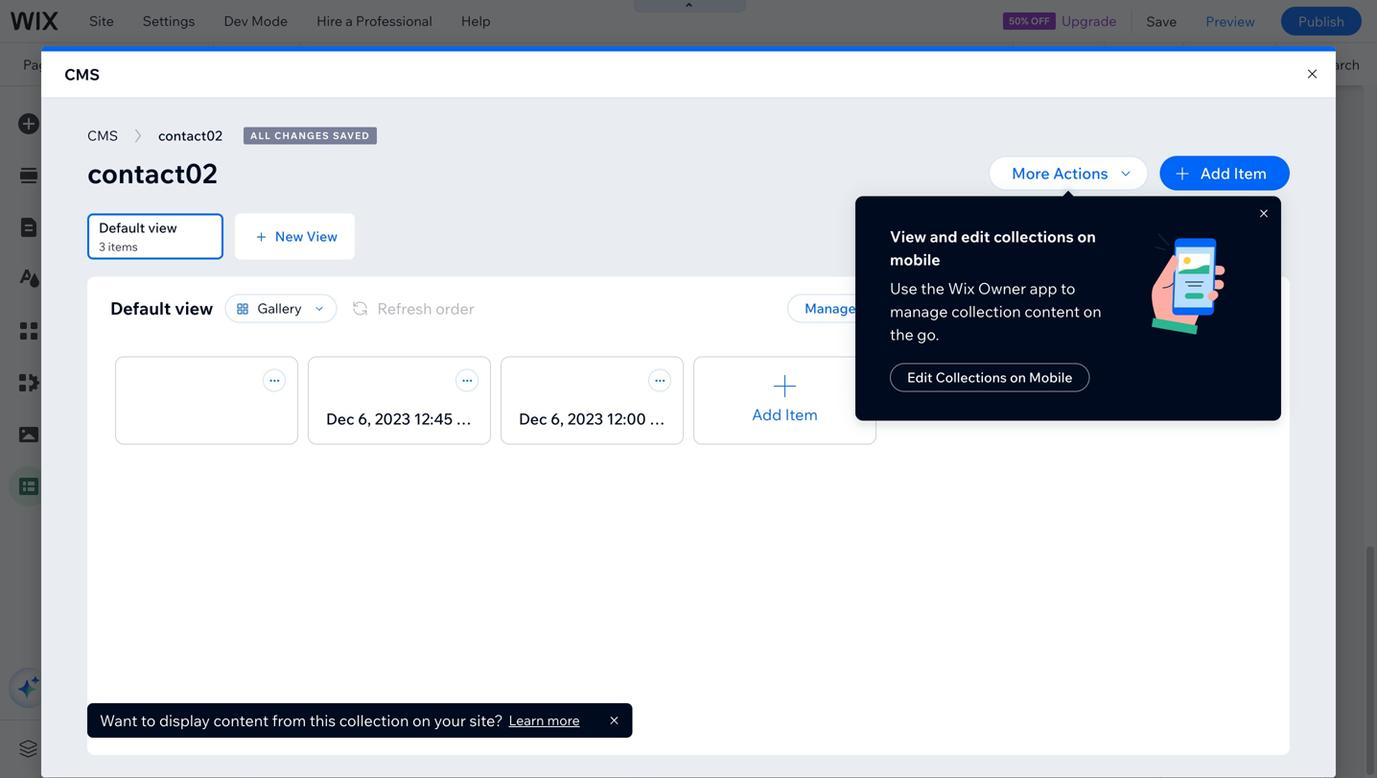 Task type: locate. For each thing, give the bounding box(es) containing it.
settings
[[143, 12, 195, 29]]

a
[[346, 12, 353, 29], [425, 740, 432, 756]]

50% off
[[1009, 15, 1050, 27]]

publish button
[[1282, 7, 1362, 35]]

dev mode
[[224, 12, 288, 29]]

contact02 permissions: form submissions
[[313, 225, 480, 259]]

1 vertical spatial a
[[425, 740, 432, 756]]

0 horizontal spatial a
[[346, 12, 353, 29]]

a right hire
[[346, 12, 353, 29]]

search button
[[1276, 43, 1378, 85]]

off
[[1031, 15, 1050, 27]]

preview button
[[1192, 0, 1270, 42]]

contact02
[[313, 225, 376, 242]]

add a preset button
[[396, 740, 475, 757]]

save button
[[1132, 0, 1192, 42]]

add a preset
[[396, 740, 475, 756]]

hire a professional
[[317, 12, 433, 29]]

cms
[[64, 65, 100, 84]]

1 horizontal spatial a
[[425, 740, 432, 756]]

learn more
[[82, 221, 153, 237]]

a right add
[[425, 740, 432, 756]]

preset
[[435, 740, 475, 756]]

0 vertical spatial a
[[346, 12, 353, 29]]

search
[[1317, 56, 1360, 73]]

permissions:
[[313, 244, 380, 259]]

a inside button
[[425, 740, 432, 756]]

publish
[[1299, 13, 1345, 30]]



Task type: vqa. For each thing, say whether or not it's contained in the screenshot.
show at right
no



Task type: describe. For each thing, give the bounding box(es) containing it.
collection
[[425, 703, 498, 722]]

mode
[[251, 12, 288, 29]]

main
[[82, 155, 112, 172]]

a for preset
[[425, 740, 432, 756]]

submissions
[[413, 244, 480, 259]]

create collection button
[[350, 696, 521, 730]]

site
[[89, 12, 114, 29]]

create collection
[[373, 703, 498, 722]]

save
[[1147, 13, 1177, 30]]

hire
[[317, 12, 343, 29]]

more
[[120, 221, 153, 237]]

professional
[[356, 12, 433, 29]]

learn
[[82, 221, 117, 237]]

projects
[[73, 56, 144, 73]]

50%
[[1009, 15, 1029, 27]]

dev
[[224, 12, 248, 29]]

form
[[383, 244, 411, 259]]

create
[[373, 703, 421, 722]]

help
[[461, 12, 491, 29]]

a for professional
[[346, 12, 353, 29]]

add
[[396, 740, 422, 756]]

upgrade
[[1062, 12, 1117, 29]]

preview
[[1206, 13, 1256, 30]]



